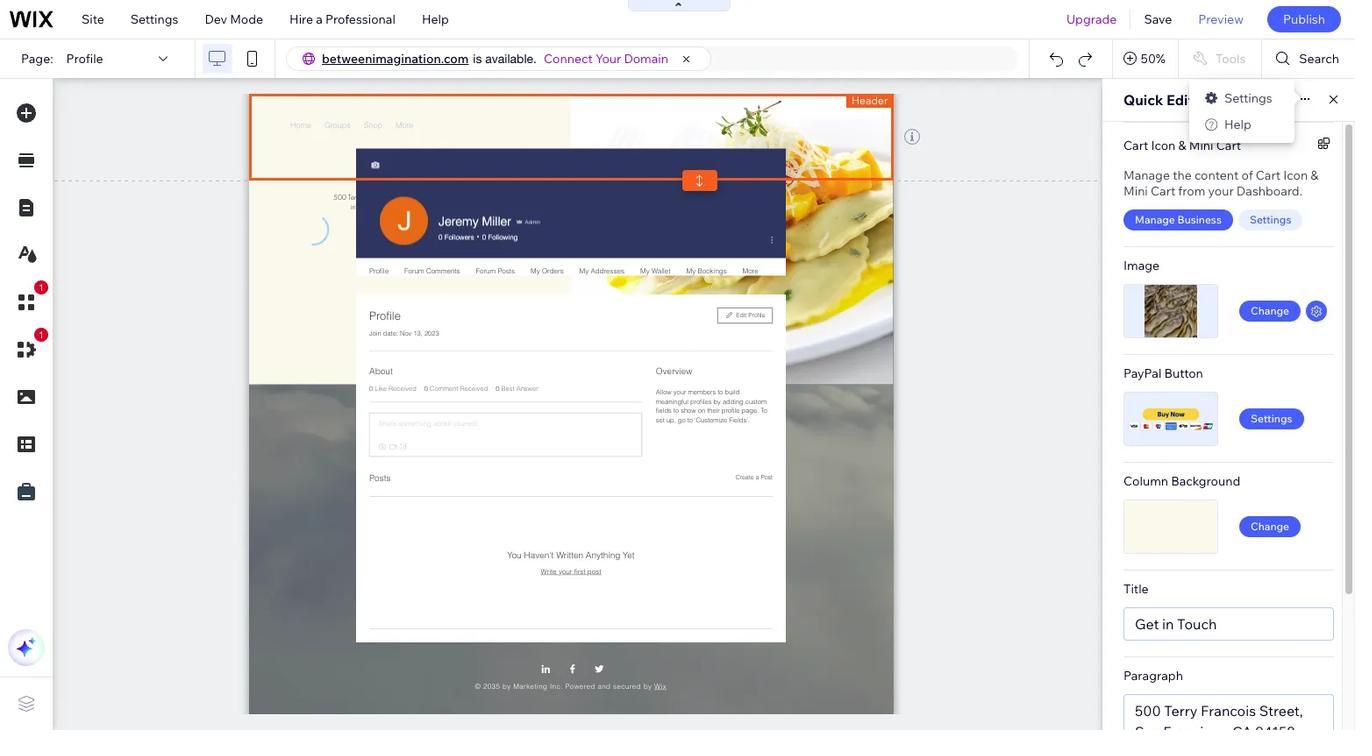 Task type: vqa. For each thing, say whether or not it's contained in the screenshot.
100% BUTTON
no



Task type: describe. For each thing, give the bounding box(es) containing it.
1 horizontal spatial mini
[[1189, 137, 1213, 153]]

change for column background
[[1251, 520, 1289, 533]]

icon inside manage the content of cart icon & mini cart from your dashboard.
[[1283, 168, 1308, 183]]

cart up content
[[1216, 137, 1241, 153]]

title
[[1123, 581, 1149, 597]]

mode
[[230, 11, 263, 27]]

available.
[[485, 52, 537, 66]]

from
[[1178, 183, 1205, 199]]

domain
[[624, 51, 668, 67]]

tools
[[1215, 51, 1246, 67]]

the
[[1173, 168, 1192, 183]]

cart left from
[[1151, 183, 1175, 199]]

hire a professional
[[289, 11, 395, 27]]

button
[[1164, 366, 1203, 382]]

background
[[1171, 474, 1240, 489]]

94158
[[1255, 724, 1295, 731]]

get in touch
[[1135, 616, 1217, 633]]

paypal button
[[1123, 366, 1203, 382]]

manage business button
[[1123, 210, 1233, 231]]

cart down quick
[[1123, 137, 1148, 153]]

dev
[[205, 11, 227, 27]]

1 vertical spatial help
[[1224, 117, 1251, 132]]

is available. connect your domain
[[473, 51, 668, 67]]

50%
[[1141, 51, 1165, 67]]

0 vertical spatial icon
[[1151, 137, 1176, 153]]

publish
[[1283, 11, 1325, 27]]

column background
[[1123, 474, 1240, 489]]

a
[[316, 11, 323, 27]]

dashboard.
[[1236, 183, 1302, 199]]

1 vertical spatial settings button
[[1239, 409, 1304, 430]]

paragraph
[[1123, 668, 1183, 684]]

francois
[[1201, 703, 1256, 720]]

is
[[473, 52, 482, 66]]

san
[[1135, 724, 1160, 731]]

save
[[1144, 11, 1172, 27]]

image
[[1123, 258, 1160, 274]]

content
[[1194, 168, 1239, 183]]

publish button
[[1267, 6, 1341, 32]]

quick
[[1123, 91, 1163, 109]]

site
[[82, 11, 104, 27]]

manage for manage the content of cart icon & mini cart from your dashboard.
[[1123, 168, 1170, 183]]

& inside manage the content of cart icon & mini cart from your dashboard.
[[1311, 168, 1319, 183]]

upgrade
[[1066, 11, 1117, 27]]

0 horizontal spatial help
[[422, 11, 449, 27]]

connect
[[544, 51, 593, 67]]

preview
[[1198, 11, 1244, 27]]

business
[[1177, 213, 1222, 226]]

get
[[1135, 616, 1159, 633]]



Task type: locate. For each thing, give the bounding box(es) containing it.
0 vertical spatial change button
[[1239, 301, 1301, 322]]

1 horizontal spatial &
[[1311, 168, 1319, 183]]

manage left the
[[1123, 168, 1170, 183]]

manage left business at the right top
[[1135, 213, 1175, 226]]

icon right of
[[1283, 168, 1308, 183]]

1 vertical spatial manage
[[1135, 213, 1175, 226]]

1 horizontal spatial help
[[1224, 117, 1251, 132]]

save button
[[1131, 0, 1185, 39]]

header
[[852, 94, 888, 107], [852, 94, 888, 107]]

manage
[[1123, 168, 1170, 183], [1135, 213, 1175, 226]]

1 vertical spatial icon
[[1283, 168, 1308, 183]]

help up of
[[1224, 117, 1251, 132]]

cart right of
[[1256, 168, 1281, 183]]

1 change from the top
[[1251, 304, 1289, 317]]

mini up content
[[1189, 137, 1213, 153]]

of
[[1242, 168, 1253, 183]]

manage business
[[1135, 213, 1222, 226]]

manage the content of cart icon & mini cart from your dashboard.
[[1123, 168, 1319, 199]]

tools button
[[1179, 39, 1261, 78]]

terry
[[1164, 703, 1198, 720]]

mini
[[1189, 137, 1213, 153], [1123, 183, 1148, 199]]

professional
[[325, 11, 395, 27]]

&
[[1178, 137, 1186, 153], [1311, 168, 1319, 183]]

touch
[[1177, 616, 1217, 633]]

change
[[1251, 304, 1289, 317], [1251, 520, 1289, 533]]

mini inside manage the content of cart icon & mini cart from your dashboard.
[[1123, 183, 1148, 199]]

betweenimagination.com
[[322, 51, 469, 67]]

1 vertical spatial change
[[1251, 520, 1289, 533]]

1 horizontal spatial icon
[[1283, 168, 1308, 183]]

0 horizontal spatial icon
[[1151, 137, 1176, 153]]

edit
[[1166, 91, 1194, 109]]

help
[[422, 11, 449, 27], [1224, 117, 1251, 132]]

icon up the
[[1151, 137, 1176, 153]]

1 vertical spatial change button
[[1239, 517, 1301, 538]]

settings
[[131, 11, 178, 27], [1224, 90, 1272, 106], [1250, 213, 1291, 226], [1251, 412, 1292, 425]]

0 vertical spatial change
[[1251, 304, 1289, 317]]

0 vertical spatial settings button
[[1238, 210, 1303, 231]]

manage inside button
[[1135, 213, 1175, 226]]

0 horizontal spatial &
[[1178, 137, 1186, 153]]

1 change button from the top
[[1239, 301, 1301, 322]]

0 vertical spatial help
[[422, 11, 449, 27]]

your
[[595, 51, 621, 67]]

icon
[[1151, 137, 1176, 153], [1283, 168, 1308, 183]]

0 vertical spatial manage
[[1123, 168, 1170, 183]]

1 vertical spatial mini
[[1123, 183, 1148, 199]]

dev mode
[[205, 11, 263, 27]]

in
[[1162, 616, 1174, 633]]

50% button
[[1113, 39, 1178, 78]]

preview button
[[1185, 0, 1257, 39]]

change for image
[[1251, 304, 1289, 317]]

0 vertical spatial mini
[[1189, 137, 1213, 153]]

2 change button from the top
[[1239, 517, 1301, 538]]

0 horizontal spatial mini
[[1123, 183, 1148, 199]]

street,
[[1259, 703, 1303, 720]]

manage inside manage the content of cart icon & mini cart from your dashboard.
[[1123, 168, 1170, 183]]

1 vertical spatial &
[[1311, 168, 1319, 183]]

help up betweenimagination.com
[[422, 11, 449, 27]]

cart icon & mini cart
[[1123, 137, 1241, 153]]

your
[[1208, 183, 1234, 199]]

2 change from the top
[[1251, 520, 1289, 533]]

mini left the
[[1123, 183, 1148, 199]]

change button for column background
[[1239, 517, 1301, 538]]

500
[[1135, 703, 1161, 720]]

& right dashboard.
[[1311, 168, 1319, 183]]

0 vertical spatial &
[[1178, 137, 1186, 153]]

ca
[[1232, 724, 1252, 731]]

francisco,
[[1163, 724, 1229, 731]]

hire
[[289, 11, 313, 27]]

search button
[[1262, 39, 1355, 78]]

manage for manage business
[[1135, 213, 1175, 226]]

column
[[1123, 474, 1168, 489]]

search
[[1299, 51, 1339, 67]]

change button for image
[[1239, 301, 1301, 322]]

profile
[[66, 51, 103, 67]]

& up the
[[1178, 137, 1186, 153]]

change button
[[1239, 301, 1301, 322], [1239, 517, 1301, 538]]

settings button
[[1238, 210, 1303, 231], [1239, 409, 1304, 430]]

paypal
[[1123, 366, 1162, 382]]

quick edit
[[1123, 91, 1194, 109]]

500 terry francois street, san francisco, ca 94158
[[1135, 703, 1303, 731]]

cart
[[1123, 137, 1148, 153], [1216, 137, 1241, 153], [1256, 168, 1281, 183], [1151, 183, 1175, 199]]



